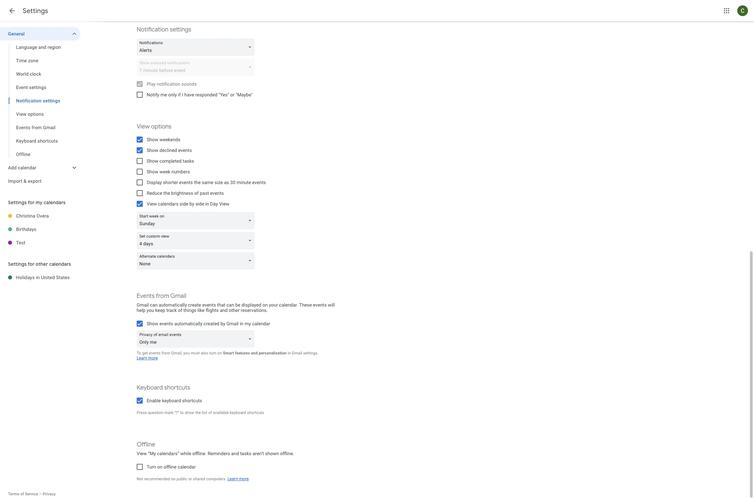 Task type: describe. For each thing, give the bounding box(es) containing it.
and inside events from gmail gmail can automatically create events that can be displayed on your calendar. these events will help you keep track of things like flights and other reservations.
[[220, 308, 228, 313]]

view inside group
[[16, 112, 26, 117]]

view down reduce
[[147, 201, 157, 207]]

1 horizontal spatial learn
[[228, 477, 238, 482]]

"yes"
[[219, 92, 229, 98]]

events from gmail gmail can automatically create events that can be displayed on your calendar. these events will help you keep track of things like flights and other reservations.
[[137, 293, 335, 313]]

test
[[16, 240, 25, 246]]

display shorter events the same size as 30 minute events
[[147, 180, 266, 185]]

terms
[[8, 492, 19, 497]]

settings for settings for other calendars
[[8, 261, 27, 267]]

turn
[[209, 351, 217, 356]]

"maybe"
[[236, 92, 253, 98]]

show completed tasks
[[147, 159, 194, 164]]

show for show declined events
[[147, 148, 158, 153]]

shorter
[[163, 180, 178, 185]]

of inside events from gmail gmail can automatically create events that can be displayed on your calendar. these events will help you keep track of things like flights and other reservations.
[[178, 308, 182, 313]]

of left the "past"
[[194, 191, 199, 196]]

keyboard inside group
[[16, 138, 36, 144]]

world
[[16, 71, 29, 77]]

declined
[[160, 148, 177, 153]]

0 horizontal spatial keyboard shortcuts
[[16, 138, 58, 144]]

0 vertical spatial my
[[36, 200, 42, 206]]

export
[[28, 179, 42, 184]]

not recommended on public or shared computers. learn more
[[137, 477, 249, 482]]

size
[[215, 180, 223, 185]]

0 horizontal spatial by
[[190, 201, 194, 207]]

gmail inside to get events from gmail, you must also turn on smart features and personalization in gmail settings. learn more
[[292, 351, 302, 356]]

language
[[16, 45, 37, 50]]

to get events from gmail, you must also turn on smart features and personalization in gmail settings. learn more
[[137, 351, 319, 361]]

1 horizontal spatial notification
[[137, 26, 169, 34]]

events for events from gmail gmail can automatically create events that can be displayed on your calendar. these events will help you keep track of things like flights and other reservations.
[[137, 293, 155, 300]]

0 vertical spatial or
[[230, 92, 235, 98]]

add calendar
[[8, 165, 36, 171]]

and inside to get events from gmail, you must also turn on smart features and personalization in gmail settings. learn more
[[251, 351, 258, 356]]

0 vertical spatial keyboard
[[162, 399, 181, 404]]

computers.
[[206, 477, 227, 482]]

events up reduce the brightness of past events
[[179, 180, 193, 185]]

show week numbers
[[147, 169, 190, 175]]

from inside to get events from gmail, you must also turn on smart features and personalization in gmail settings. learn more
[[162, 351, 170, 356]]

in inside tree item
[[36, 275, 40, 281]]

recommended
[[144, 477, 170, 482]]

calendars"
[[157, 451, 179, 457]]

play
[[147, 81, 156, 87]]

1 offline. from the left
[[192, 451, 207, 457]]

smart
[[223, 351, 234, 356]]

1 can from the left
[[150, 303, 158, 308]]

1 horizontal spatial keyboard
[[137, 384, 163, 392]]

past
[[200, 191, 209, 196]]

view inside offline view "my calendars" while offline. reminders and tasks aren't shown offline.
[[137, 451, 147, 457]]

from for events from gmail
[[32, 125, 42, 130]]

christina overa
[[16, 213, 49, 219]]

event
[[16, 85, 28, 90]]

region
[[48, 45, 61, 50]]

1 side from the left
[[180, 201, 188, 207]]

view right day
[[219, 201, 229, 207]]

import
[[8, 179, 22, 184]]

1 vertical spatial options
[[151, 123, 172, 131]]

and inside offline view "my calendars" while offline. reminders and tasks aren't shown offline.
[[231, 451, 239, 457]]

press
[[137, 411, 147, 416]]

0 horizontal spatial other
[[36, 261, 48, 267]]

calendar inside tree
[[18, 165, 36, 171]]

calendars for settings for other calendars
[[49, 261, 71, 267]]

30
[[230, 180, 236, 185]]

events left will
[[313, 303, 327, 308]]

create
[[188, 303, 201, 308]]

1 vertical spatial settings
[[29, 85, 46, 90]]

more inside to get events from gmail, you must also turn on smart features and personalization in gmail settings. learn more
[[148, 356, 158, 361]]

that
[[217, 303, 225, 308]]

1 vertical spatial automatically
[[174, 321, 203, 327]]

as
[[224, 180, 229, 185]]

0 vertical spatial settings
[[170, 26, 191, 34]]

numbers
[[172, 169, 190, 175]]

events inside to get events from gmail, you must also turn on smart features and personalization in gmail settings. learn more
[[149, 351, 161, 356]]

you inside to get events from gmail, you must also turn on smart features and personalization in gmail settings. learn more
[[183, 351, 190, 356]]

0 horizontal spatial learn more link
[[137, 356, 158, 361]]

settings.
[[303, 351, 319, 356]]

automatically inside events from gmail gmail can automatically create events that can be displayed on your calendar. these events will help you keep track of things like flights and other reservations.
[[159, 303, 187, 308]]

on inside events from gmail gmail can automatically create events that can be displayed on your calendar. these events will help you keep track of things like flights and other reservations.
[[263, 303, 268, 308]]

reduce
[[147, 191, 162, 196]]

2 can from the left
[[227, 303, 234, 308]]

mark
[[164, 411, 174, 416]]

show for show week numbers
[[147, 169, 158, 175]]

created
[[204, 321, 219, 327]]

add
[[8, 165, 17, 171]]

1 horizontal spatial by
[[221, 321, 225, 327]]

events from gmail
[[16, 125, 56, 130]]

features
[[235, 351, 250, 356]]

notification inside group
[[16, 98, 42, 104]]

terms of service – privacy
[[8, 492, 56, 497]]

weekends
[[160, 137, 181, 142]]

view calendars side by side in day view
[[147, 201, 229, 207]]

brightness
[[171, 191, 193, 196]]

events down track
[[160, 321, 173, 327]]

notification
[[157, 81, 180, 87]]

learn inside to get events from gmail, you must also turn on smart features and personalization in gmail settings. learn more
[[137, 356, 147, 361]]

1 vertical spatial keyboard shortcuts
[[137, 384, 190, 392]]

show
[[185, 411, 194, 416]]

calendars for settings for my calendars
[[44, 200, 66, 206]]

world clock
[[16, 71, 41, 77]]

"?"
[[174, 411, 179, 416]]

only
[[168, 92, 177, 98]]

things
[[184, 308, 196, 313]]

enable keyboard shortcuts
[[147, 399, 202, 404]]

for for other
[[28, 261, 34, 267]]

display
[[147, 180, 162, 185]]

holidays in united states tree item
[[0, 271, 80, 285]]

i
[[182, 92, 183, 98]]

time
[[16, 58, 27, 63]]

offline view "my calendars" while offline. reminders and tasks aren't shown offline.
[[137, 441, 294, 457]]

show for show weekends
[[147, 137, 158, 142]]

"my
[[148, 451, 156, 457]]

2 horizontal spatial calendar
[[252, 321, 270, 327]]

holidays in united states link
[[16, 271, 80, 285]]

service
[[25, 492, 38, 497]]

calendars down reduce
[[158, 201, 179, 207]]

like
[[198, 308, 205, 313]]

minute
[[237, 180, 251, 185]]

offline
[[164, 465, 177, 470]]

events right minute
[[252, 180, 266, 185]]

to
[[137, 351, 141, 356]]

track
[[166, 308, 177, 313]]

or inside not recommended on public or shared computers. learn more
[[188, 477, 192, 482]]

offline for offline view "my calendars" while offline. reminders and tasks aren't shown offline.
[[137, 441, 155, 449]]

birthdays
[[16, 227, 36, 232]]

privacy
[[43, 492, 56, 497]]

0 horizontal spatial tasks
[[183, 159, 194, 164]]

&
[[24, 179, 27, 184]]

these
[[299, 303, 312, 308]]



Task type: locate. For each thing, give the bounding box(es) containing it.
terms of service link
[[8, 492, 38, 497]]

settings for settings for my calendars
[[8, 200, 27, 206]]

0 vertical spatial learn more link
[[137, 356, 158, 361]]

view up show weekends
[[137, 123, 150, 131]]

1 horizontal spatial learn more link
[[228, 477, 249, 482]]

0 vertical spatial options
[[28, 112, 44, 117]]

while
[[180, 451, 191, 457]]

of right track
[[178, 308, 182, 313]]

1 vertical spatial notification
[[16, 98, 42, 104]]

keyboard up enable
[[137, 384, 163, 392]]

can right help
[[150, 303, 158, 308]]

1 vertical spatial the
[[164, 191, 170, 196]]

turn on offline calendar
[[147, 465, 196, 470]]

settings right the go back image
[[23, 7, 48, 15]]

shortcuts
[[37, 138, 58, 144], [164, 384, 190, 392], [182, 399, 202, 404], [247, 411, 264, 416]]

in left day
[[205, 201, 209, 207]]

united
[[41, 275, 55, 281]]

0 horizontal spatial offline
[[16, 152, 30, 157]]

get
[[142, 351, 148, 356]]

1 for from the top
[[28, 200, 34, 206]]

0 vertical spatial settings
[[23, 7, 48, 15]]

calendar.
[[279, 303, 298, 308]]

states
[[56, 275, 70, 281]]

0 horizontal spatial you
[[147, 308, 154, 313]]

overa
[[37, 213, 49, 219]]

keyboard down events from gmail
[[16, 138, 36, 144]]

1 horizontal spatial keyboard shortcuts
[[137, 384, 190, 392]]

question
[[148, 411, 163, 416]]

by down reduce the brightness of past events
[[190, 201, 194, 207]]

by right 'created'
[[221, 321, 225, 327]]

keep
[[155, 308, 165, 313]]

0 horizontal spatial more
[[148, 356, 158, 361]]

show for show completed tasks
[[147, 159, 158, 164]]

1 horizontal spatial view options
[[137, 123, 172, 131]]

2 show from the top
[[147, 148, 158, 153]]

0 vertical spatial view options
[[16, 112, 44, 117]]

0 vertical spatial by
[[190, 201, 194, 207]]

automatically
[[159, 303, 187, 308], [174, 321, 203, 327]]

settings for my calendars
[[8, 200, 66, 206]]

settings up christina
[[8, 200, 27, 206]]

offline. right shown
[[280, 451, 294, 457]]

events right declined at the top left of page
[[178, 148, 192, 153]]

birthdays tree item
[[0, 223, 80, 236]]

flights
[[206, 308, 219, 313]]

will
[[328, 303, 335, 308]]

for up christina overa
[[28, 200, 34, 206]]

week
[[160, 169, 170, 175]]

or right "yes"
[[230, 92, 235, 98]]

settings for my calendars tree
[[0, 209, 80, 250]]

0 horizontal spatial or
[[188, 477, 192, 482]]

1 horizontal spatial calendar
[[178, 465, 196, 470]]

you inside events from gmail gmail can automatically create events that can be displayed on your calendar. these events will help you keep track of things like flights and other reservations.
[[147, 308, 154, 313]]

1 vertical spatial you
[[183, 351, 190, 356]]

test tree item
[[0, 236, 80, 250]]

settings for settings
[[23, 7, 48, 15]]

automatically down the things
[[174, 321, 203, 327]]

learn more link right computers.
[[228, 477, 249, 482]]

by
[[190, 201, 194, 207], [221, 321, 225, 327]]

1 horizontal spatial side
[[196, 201, 204, 207]]

1 horizontal spatial you
[[183, 351, 190, 356]]

4 show from the top
[[147, 169, 158, 175]]

1 vertical spatial view options
[[137, 123, 172, 131]]

1 vertical spatial offline
[[137, 441, 155, 449]]

keyboard
[[16, 138, 36, 144], [137, 384, 163, 392]]

events for events from gmail
[[16, 125, 30, 130]]

tasks
[[183, 159, 194, 164], [240, 451, 252, 457]]

0 horizontal spatial side
[[180, 201, 188, 207]]

0 vertical spatial from
[[32, 125, 42, 130]]

christina overa tree item
[[0, 209, 80, 223]]

tasks left aren't
[[240, 451, 252, 457]]

you right help
[[147, 308, 154, 313]]

calendars up overa
[[44, 200, 66, 206]]

1 vertical spatial calendar
[[252, 321, 270, 327]]

learn more link left "gmail,"
[[137, 356, 158, 361]]

None field
[[137, 39, 257, 56], [137, 212, 257, 230], [137, 232, 257, 250], [137, 252, 257, 270], [137, 331, 257, 348], [137, 39, 257, 56], [137, 212, 257, 230], [137, 232, 257, 250], [137, 252, 257, 270], [137, 331, 257, 348]]

2 vertical spatial settings
[[43, 98, 60, 104]]

show down keep
[[147, 321, 158, 327]]

1 vertical spatial by
[[221, 321, 225, 327]]

learn
[[137, 356, 147, 361], [228, 477, 238, 482]]

list
[[202, 411, 207, 416]]

displayed
[[242, 303, 261, 308]]

0 horizontal spatial offline.
[[192, 451, 207, 457]]

from
[[32, 125, 42, 130], [156, 293, 169, 300], [162, 351, 170, 356]]

offline. right while on the left bottom
[[192, 451, 207, 457]]

1 horizontal spatial other
[[229, 308, 240, 313]]

notify me only if i have responded "yes" or "maybe"
[[147, 92, 253, 98]]

1 horizontal spatial tasks
[[240, 451, 252, 457]]

0 horizontal spatial calendar
[[18, 165, 36, 171]]

offline up "my
[[137, 441, 155, 449]]

show events automatically created by gmail in my calendar
[[147, 321, 270, 327]]

options up events from gmail
[[28, 112, 44, 117]]

christina
[[16, 213, 35, 219]]

learn more link
[[137, 356, 158, 361], [228, 477, 249, 482]]

1 vertical spatial settings
[[8, 200, 27, 206]]

can
[[150, 303, 158, 308], [227, 303, 234, 308]]

shared
[[193, 477, 205, 482]]

completed
[[160, 159, 182, 164]]

2 side from the left
[[196, 201, 204, 207]]

settings
[[23, 7, 48, 15], [8, 200, 27, 206], [8, 261, 27, 267]]

other inside events from gmail gmail can automatically create events that can be displayed on your calendar. these events will help you keep track of things like flights and other reservations.
[[229, 308, 240, 313]]

0 vertical spatial other
[[36, 261, 48, 267]]

1 vertical spatial from
[[156, 293, 169, 300]]

me
[[161, 92, 167, 98]]

view
[[16, 112, 26, 117], [137, 123, 150, 131], [147, 201, 157, 207], [219, 201, 229, 207], [137, 451, 147, 457]]

1 horizontal spatial keyboard
[[230, 411, 246, 416]]

for for my
[[28, 200, 34, 206]]

0 horizontal spatial keyboard
[[16, 138, 36, 144]]

notification settings
[[137, 26, 191, 34], [16, 98, 60, 104]]

0 horizontal spatial keyboard
[[162, 399, 181, 404]]

public
[[177, 477, 187, 482]]

the
[[194, 180, 201, 185], [164, 191, 170, 196], [195, 411, 201, 416]]

0 horizontal spatial events
[[16, 125, 30, 130]]

reminders
[[208, 451, 230, 457]]

0 vertical spatial you
[[147, 308, 154, 313]]

offline up add calendar
[[16, 152, 30, 157]]

offline.
[[192, 451, 207, 457], [280, 451, 294, 457]]

be
[[235, 303, 240, 308]]

1 horizontal spatial or
[[230, 92, 235, 98]]

clock
[[30, 71, 41, 77]]

tree
[[0, 27, 80, 188]]

2 for from the top
[[28, 261, 34, 267]]

2 vertical spatial from
[[162, 351, 170, 356]]

show for show events automatically created by gmail in my calendar
[[147, 321, 158, 327]]

calendar down reservations.
[[252, 321, 270, 327]]

1 horizontal spatial offline
[[137, 441, 155, 449]]

tasks inside offline view "my calendars" while offline. reminders and tasks aren't shown offline.
[[240, 451, 252, 457]]

in inside to get events from gmail, you must also turn on smart features and personalization in gmail settings. learn more
[[288, 351, 291, 356]]

show down show weekends
[[147, 148, 158, 153]]

1 vertical spatial or
[[188, 477, 192, 482]]

1 horizontal spatial my
[[245, 321, 251, 327]]

settings up holidays
[[8, 261, 27, 267]]

or
[[230, 92, 235, 98], [188, 477, 192, 482]]

events
[[16, 125, 30, 130], [137, 293, 155, 300]]

notification settings inside tree
[[16, 98, 60, 104]]

view up events from gmail
[[16, 112, 26, 117]]

events right get
[[149, 351, 161, 356]]

available
[[213, 411, 229, 416]]

and right flights at bottom
[[220, 308, 228, 313]]

from for events from gmail gmail can automatically create events that can be displayed on your calendar. these events will help you keep track of things like flights and other reservations.
[[156, 293, 169, 300]]

1 horizontal spatial events
[[137, 293, 155, 300]]

more right get
[[148, 356, 158, 361]]

0 vertical spatial notification settings
[[137, 26, 191, 34]]

0 vertical spatial events
[[16, 125, 30, 130]]

settings heading
[[23, 7, 48, 15]]

keyboard shortcuts down events from gmail
[[16, 138, 58, 144]]

1 vertical spatial more
[[239, 477, 249, 482]]

0 vertical spatial keyboard shortcuts
[[16, 138, 58, 144]]

my up christina overa tree item
[[36, 200, 42, 206]]

show up 'display'
[[147, 169, 158, 175]]

view options up events from gmail
[[16, 112, 44, 117]]

0 vertical spatial the
[[194, 180, 201, 185]]

on inside to get events from gmail, you must also turn on smart features and personalization in gmail settings. learn more
[[218, 351, 222, 356]]

1 vertical spatial other
[[229, 308, 240, 313]]

options up show weekends
[[151, 123, 172, 131]]

0 vertical spatial keyboard
[[16, 138, 36, 144]]

also
[[201, 351, 208, 356]]

your
[[269, 303, 278, 308]]

side
[[180, 201, 188, 207], [196, 201, 204, 207]]

view left "my
[[137, 451, 147, 457]]

gmail,
[[171, 351, 182, 356]]

keyboard shortcuts up enable
[[137, 384, 190, 392]]

1 horizontal spatial offline.
[[280, 451, 294, 457]]

show left completed
[[147, 159, 158, 164]]

in down reservations.
[[240, 321, 244, 327]]

reservations.
[[241, 308, 268, 313]]

view options inside group
[[16, 112, 44, 117]]

my down reservations.
[[245, 321, 251, 327]]

from inside events from gmail gmail can automatically create events that can be displayed on your calendar. these events will help you keep track of things like flights and other reservations.
[[156, 293, 169, 300]]

offline for offline
[[16, 152, 30, 157]]

the left list
[[195, 411, 201, 416]]

1 vertical spatial learn
[[228, 477, 238, 482]]

personalization
[[259, 351, 287, 356]]

event settings
[[16, 85, 46, 90]]

turn
[[147, 465, 156, 470]]

1 vertical spatial my
[[245, 321, 251, 327]]

0 horizontal spatial learn
[[137, 356, 147, 361]]

1 vertical spatial notification settings
[[16, 98, 60, 104]]

help
[[137, 308, 146, 313]]

0 vertical spatial notification
[[137, 26, 169, 34]]

show left weekends
[[147, 137, 158, 142]]

0 vertical spatial tasks
[[183, 159, 194, 164]]

show weekends
[[147, 137, 181, 142]]

events left that
[[202, 303, 216, 308]]

other up 'holidays in united states'
[[36, 261, 48, 267]]

side down the "past"
[[196, 201, 204, 207]]

1 vertical spatial keyboard
[[137, 384, 163, 392]]

zone
[[28, 58, 38, 63]]

1 vertical spatial learn more link
[[228, 477, 249, 482]]

1 vertical spatial keyboard
[[230, 411, 246, 416]]

0 vertical spatial for
[[28, 200, 34, 206]]

and right reminders on the left
[[231, 451, 239, 457]]

0 horizontal spatial notification
[[16, 98, 42, 104]]

1 horizontal spatial options
[[151, 123, 172, 131]]

notify
[[147, 92, 159, 98]]

and inside group
[[38, 45, 46, 50]]

privacy link
[[43, 492, 56, 497]]

1 horizontal spatial can
[[227, 303, 234, 308]]

offline inside offline view "my calendars" while offline. reminders and tasks aren't shown offline.
[[137, 441, 155, 449]]

group
[[0, 41, 80, 161]]

on inside not recommended on public or shared computers. learn more
[[171, 477, 176, 482]]

and
[[38, 45, 46, 50], [220, 308, 228, 313], [251, 351, 258, 356], [231, 451, 239, 457]]

0 vertical spatial learn
[[137, 356, 147, 361]]

the left "same"
[[194, 180, 201, 185]]

0 horizontal spatial my
[[36, 200, 42, 206]]

1 vertical spatial for
[[28, 261, 34, 267]]

1 horizontal spatial notification settings
[[137, 26, 191, 34]]

in right personalization
[[288, 351, 291, 356]]

5 show from the top
[[147, 321, 158, 327]]

0 vertical spatial offline
[[16, 152, 30, 157]]

0 horizontal spatial options
[[28, 112, 44, 117]]

same
[[202, 180, 213, 185]]

view options
[[16, 112, 44, 117], [137, 123, 172, 131]]

1 vertical spatial tasks
[[240, 451, 252, 457]]

birthdays link
[[16, 223, 80, 236]]

options
[[28, 112, 44, 117], [151, 123, 172, 131]]

tasks up numbers
[[183, 159, 194, 164]]

go back image
[[8, 7, 16, 15]]

language and region
[[16, 45, 61, 50]]

of right list
[[208, 411, 212, 416]]

0 horizontal spatial notification settings
[[16, 98, 60, 104]]

0 vertical spatial calendar
[[18, 165, 36, 171]]

day
[[210, 201, 218, 207]]

or right public
[[188, 477, 192, 482]]

in left united
[[36, 275, 40, 281]]

must
[[191, 351, 200, 356]]

group containing language and region
[[0, 41, 80, 161]]

tree containing general
[[0, 27, 80, 188]]

not
[[137, 477, 143, 482]]

calendar up public
[[178, 465, 196, 470]]

0 vertical spatial more
[[148, 356, 158, 361]]

view options up show weekends
[[137, 123, 172, 131]]

enable
[[147, 399, 161, 404]]

and right 'features'
[[251, 351, 258, 356]]

automatically left create
[[159, 303, 187, 308]]

on
[[263, 303, 268, 308], [218, 351, 222, 356], [157, 465, 163, 470], [171, 477, 176, 482]]

2 vertical spatial the
[[195, 411, 201, 416]]

events inside events from gmail gmail can automatically create events that can be displayed on your calendar. these events will help you keep track of things like flights and other reservations.
[[137, 293, 155, 300]]

can left be
[[227, 303, 234, 308]]

responded
[[195, 92, 218, 98]]

other right that
[[229, 308, 240, 313]]

the down shorter
[[164, 191, 170, 196]]

1 show from the top
[[147, 137, 158, 142]]

events inside group
[[16, 125, 30, 130]]

general tree item
[[0, 27, 80, 41]]

0 vertical spatial automatically
[[159, 303, 187, 308]]

calendar up & on the left top of page
[[18, 165, 36, 171]]

keyboard
[[162, 399, 181, 404], [230, 411, 246, 416]]

events
[[178, 148, 192, 153], [179, 180, 193, 185], [252, 180, 266, 185], [210, 191, 224, 196], [202, 303, 216, 308], [313, 303, 327, 308], [160, 321, 173, 327], [149, 351, 161, 356]]

–
[[39, 492, 42, 497]]

keyboard right available
[[230, 411, 246, 416]]

3 show from the top
[[147, 159, 158, 164]]

keyboard up mark
[[162, 399, 181, 404]]

more right computers.
[[239, 477, 249, 482]]

of right terms
[[20, 492, 24, 497]]

for up holidays
[[28, 261, 34, 267]]

and left region on the left
[[38, 45, 46, 50]]

1 vertical spatial events
[[137, 293, 155, 300]]

you left 'must'
[[183, 351, 190, 356]]

side down reduce the brightness of past events
[[180, 201, 188, 207]]

reduce the brightness of past events
[[147, 191, 224, 196]]

2 vertical spatial calendar
[[178, 465, 196, 470]]

0 horizontal spatial view options
[[16, 112, 44, 117]]

calendars up states
[[49, 261, 71, 267]]

1 horizontal spatial more
[[239, 477, 249, 482]]

import & export
[[8, 179, 42, 184]]

2 offline. from the left
[[280, 451, 294, 457]]

2 vertical spatial settings
[[8, 261, 27, 267]]

0 horizontal spatial can
[[150, 303, 158, 308]]

events down size
[[210, 191, 224, 196]]

have
[[184, 92, 194, 98]]



Task type: vqa. For each thing, say whether or not it's contained in the screenshot.
4 PM
no



